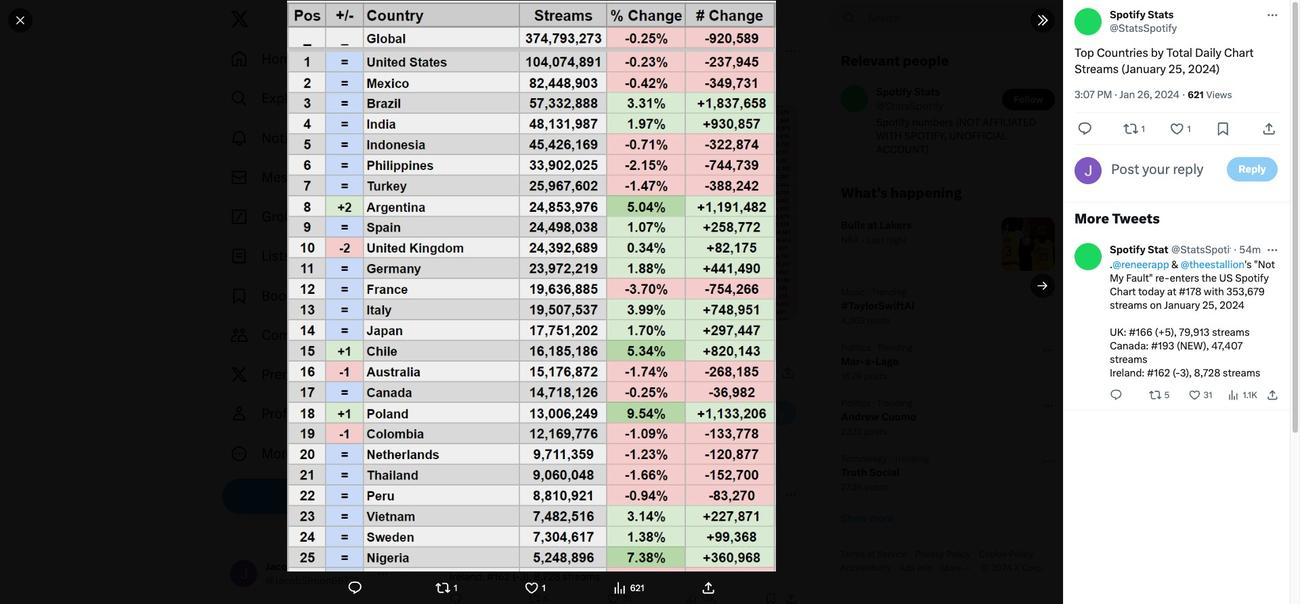 Task type: describe. For each thing, give the bounding box(es) containing it.
posts inside the technology · trending truth social 27.2k posts
[[865, 482, 888, 492]]

messages
[[262, 169, 324, 186]]

79,913 for @theestallion link associated with 5 reposts, 31 likes, 1144 views group to the bottom
[[519, 544, 550, 556]]

54m inside "dialog"
[[1240, 244, 1261, 256]]

#193 for '@reneerapp' link associated with @theestallion link associated with 5 reposts, 31 likes, 1144 views group to the bottom
[[491, 557, 514, 570]]

#166 for 5 reposts, 31 likes, 1144 views group to the bottom
[[469, 544, 492, 556]]

home link
[[222, 39, 398, 79]]

8,728 for 5 reposts, 31 likes, 1144 views group to the bottom
[[534, 571, 560, 583]]

@reneerapp link for @theestallion link corresponding to 5 reposts, 31 likes, 1144 views group containing 5
[[1113, 259, 1170, 271]]

1 horizontal spatial 2024)
[[1189, 62, 1220, 76]]

by inside "dialog"
[[1151, 46, 1164, 60]]

post inside post link
[[289, 490, 314, 503]]

countries inside home timeline element
[[437, 82, 488, 96]]

#taylorswiftal
[[841, 300, 915, 312]]

primary navigation
[[222, 39, 398, 473]]

1 horizontal spatial us
[[1220, 272, 1233, 284]]

re- for @theestallion link corresponding to 5 reposts, 31 likes, 1144 views group containing 5
[[1156, 272, 1170, 284]]

re- for @theestallion link associated with 5 reposts, 31 likes, 1144 views group to the bottom
[[663, 503, 677, 515]]

3:07 inside "dialog"
[[1075, 89, 1095, 101]]

show
[[841, 513, 868, 525]]

streams inside "dialog"
[[1075, 62, 1119, 76]]

621 for right 3:07 pm · jan 26, 2024 link
[[1188, 89, 1204, 100]]

spotify stats @statsspotify inside "relevant people" section
[[876, 86, 944, 112]]

cookie policy accessibility
[[841, 549, 1034, 573]]

's "not my fault" re-enters the us spotify chart today at #178 with 353,679 streams on january 25, 2024 uk: #166 (+5), 79,913 streams canada: #193 (new), 47,407 streams ireland: #162 (-3), 8,728 streams for @theestallion link corresponding to 5 reposts, 31 likes, 1144 views group containing 5
[[1110, 259, 1278, 379]]

total inside home timeline element
[[506, 82, 532, 96]]

4,203
[[841, 316, 866, 326]]

show more
[[841, 513, 894, 525]]

cookie
[[979, 549, 1007, 560]]

premium link
[[222, 355, 398, 394]]

follow
[[1014, 94, 1044, 105]]

january for @theestallion link corresponding to 5 reposts, 31 likes, 1144 views group containing 5
[[1164, 299, 1200, 312]]

daily inside home timeline element
[[535, 82, 561, 96]]

more for post text text field
[[1075, 211, 1109, 227]]

3), inside home timeline element
[[520, 571, 532, 583]]

terms
[[841, 549, 865, 560]]

@reneerapp inside home timeline element
[[452, 503, 509, 515]]

(january inside "dialog"
[[1122, 62, 1166, 76]]

accessibility
[[841, 563, 892, 573]]

countries inside "dialog"
[[1097, 46, 1149, 60]]

0 vertical spatial total
[[1167, 46, 1193, 60]]

@jacobsimon66718
[[266, 575, 360, 587]]

ads info link
[[900, 563, 941, 574]]

bulls
[[841, 219, 865, 232]]

. for @theestallion link associated with 5 reposts, 31 likes, 1144 views group to the bottom
[[450, 503, 452, 515]]

@theestallion for @theestallion link corresponding to 5 reposts, 31 likes, 1144 views group containing 5
[[1181, 259, 1245, 271]]

x
[[1015, 563, 1020, 573]]

grok link
[[222, 197, 398, 237]]

enters for @theestallion link corresponding to 5 reposts, 31 likes, 1144 views group containing 5
[[1170, 272, 1200, 284]]

(+5), inside home timeline element
[[495, 544, 517, 556]]

on for @theestallion link corresponding to 5 reposts, 31 likes, 1144 views group containing 5
[[1150, 299, 1162, 312]]

cuomo
[[882, 411, 917, 423]]

by inside home timeline element
[[491, 82, 504, 96]]

politics · trending mar-a-lago 16.7k posts
[[841, 343, 912, 381]]

54m link inside home timeline element
[[592, 488, 613, 501]]

16.7k
[[841, 371, 863, 381]]

0 vertical spatial views
[[1207, 89, 1233, 100]]

views inside home timeline element
[[546, 333, 572, 344]]

621 for the bottom 3:07 pm · jan 26, 2024 link
[[528, 333, 544, 344]]

1 button for bottommost 1 repost, 1 like, 621 views group
[[524, 572, 549, 604]]

communities link
[[222, 315, 398, 355]]

on for @theestallion link associated with 5 reposts, 31 likes, 1144 views group to the bottom
[[647, 517, 659, 529]]

spotify numbers (not affiliated with spotify, unofficial account)
[[876, 117, 1037, 156]]

@reneerapp inside "dialog"
[[1113, 259, 1170, 271]]

privacy policy link
[[915, 549, 979, 560]]

spotify stats @statsspotify inside "dialog"
[[1110, 9, 1177, 35]]

lists
[[262, 248, 291, 264]]

47,407 for @theestallion link corresponding to 5 reposts, 31 likes, 1144 views group containing 5
[[1212, 340, 1243, 352]]

happening
[[891, 185, 962, 201]]

(new), for 5 reposts, 31 likes, 1144 views group to the bottom
[[517, 557, 549, 570]]

spotify,
[[905, 130, 947, 142]]

0 vertical spatial 1 repost, 1 like, 621 views group
[[1075, 112, 1279, 145]]

621 link
[[612, 572, 647, 604]]

follow button
[[1002, 88, 1055, 110]]

bookmarks link
[[222, 276, 398, 315]]

corp.
[[1022, 563, 1044, 573]]

54m link inside "dialog"
[[1240, 243, 1261, 257]]

spotify stats @statsspotify inside home timeline element
[[450, 45, 517, 70]]

@reneerapp link for @theestallion link associated with 5 reposts, 31 likes, 1144 views group to the bottom
[[452, 503, 509, 515]]

numbers
[[912, 117, 954, 129]]

31
[[1204, 390, 1213, 400]]

trending for andrew cuomo
[[877, 398, 912, 408]]

social
[[870, 467, 900, 479]]

2024) inside home timeline element
[[710, 82, 742, 96]]

explore link
[[222, 79, 398, 118]]

more
[[870, 513, 894, 525]]

home timeline element
[[404, 0, 809, 604]]

service
[[877, 549, 907, 560]]

spotify stats @statsspotify · 54m inside "dialog"
[[1110, 244, 1261, 256]]

bookmarks
[[262, 288, 332, 304]]

5
[[1165, 390, 1170, 400]]

ads info
[[900, 563, 933, 573]]

spotify inside spotify numbers (not affiliated with spotify, unofficial account)
[[876, 117, 910, 129]]

reply for "reply" button inside the "dialog"
[[1239, 163, 1267, 175]]

politics · trending andrew cuomo 2,122 posts
[[841, 398, 917, 437]]

premium
[[262, 367, 317, 383]]

music · trending #taylorswiftal 4,203 posts
[[841, 287, 915, 326]]

1 vertical spatial 3:07 pm · jan 26, 2024 link
[[415, 332, 520, 346]]

us inside home timeline element
[[727, 503, 740, 515]]

3:07 pm · jan 26, 2024 · 621 views inside home timeline element
[[415, 333, 572, 345]]

home
[[262, 51, 299, 67]]

's "not my fault" re-enters the us spotify chart today at #178 with 353,679 streams on january 25, 2024 uk: #166 (+5), 79,913 streams canada: #193 (new), 47,407 streams ireland: #162 (-3), 8,728 streams for @theestallion link associated with 5 reposts, 31 likes, 1144 views group to the bottom
[[450, 503, 779, 583]]

bulls at lakers nba · last night
[[841, 219, 912, 247]]

last
[[868, 235, 885, 245]]

· inside 'bulls at lakers nba · last night'
[[862, 234, 865, 247]]

stats inside "relevant people" section
[[914, 86, 940, 98]]

5 reposts, 31 likes, 1144 views group containing 5
[[1110, 388, 1279, 402]]

reply for "reply" button in the home timeline element
[[757, 407, 785, 419]]

1.1k link
[[1228, 388, 1260, 402]]

post link
[[222, 479, 380, 514]]

my for @theestallion link corresponding to 5 reposts, 31 likes, 1144 views group containing 5
[[1110, 272, 1124, 284]]

31 button
[[1188, 388, 1216, 402]]

notifications link
[[222, 118, 398, 158]]

"not inside home timeline element
[[594, 503, 615, 515]]

privacy policy
[[915, 549, 971, 560]]

ireland: for 5 reposts, 31 likes, 1144 views group containing 5
[[1110, 367, 1145, 379]]

621 inside 621 link
[[630, 583, 645, 593]]

music
[[841, 287, 865, 297]]

pm inside home timeline element
[[437, 333, 452, 345]]

@theestallion link for 5 reposts, 31 likes, 1144 views group containing 5
[[1181, 259, 1245, 271]]

(january inside home timeline element
[[643, 82, 688, 96]]

grok
[[262, 209, 292, 225]]

night
[[887, 235, 907, 245]]

& inside home timeline element
[[511, 503, 518, 515]]

posts inside "politics · trending andrew cuomo 2,122 posts"
[[864, 427, 887, 437]]

's for @theestallion link associated with 5 reposts, 31 likes, 1144 views group to the bottom
[[585, 503, 592, 515]]

mar-
[[841, 356, 865, 368]]

enters for @theestallion link associated with 5 reposts, 31 likes, 1144 views group to the bottom
[[677, 503, 707, 515]]

0 vertical spatial &
[[1172, 259, 1179, 271]]

top inside "dialog"
[[1075, 46, 1095, 60]]

2 vertical spatial 1 repost, 1 like, 621 views group
[[339, 572, 724, 604]]

spotify stats @statsspotify · 54m inside home timeline element
[[450, 488, 613, 501]]

nba
[[841, 235, 859, 245]]

· inside music · trending #taylorswiftal 4,203 posts
[[867, 287, 870, 297]]

post text image
[[1112, 160, 1219, 179]]

27.2k
[[841, 482, 863, 492]]

at inside "dialog"
[[1167, 286, 1177, 298]]

1 horizontal spatial 3:07 pm · jan 26, 2024 link
[[1075, 88, 1180, 102]]

#162 for 5 reposts, 31 likes, 1144 views group to the bottom
[[487, 571, 510, 583]]

1.1k
[[1243, 390, 1258, 400]]

explore
[[262, 90, 308, 107]]

streams inside home timeline element
[[596, 82, 640, 96]]

· inside "politics · trending andrew cuomo 2,122 posts"
[[873, 398, 875, 408]]

posts inside music · trending #taylorswiftal 4,203 posts
[[868, 316, 890, 326]]

what's happening
[[841, 185, 962, 201]]

1 for the topmost 1 repost, 1 like, 621 views group 1 button
[[1188, 124, 1191, 134]]

3:07 pm · jan 26, 2024 · 621 views inside "dialog"
[[1075, 89, 1233, 101]]

top inside home timeline element
[[415, 82, 434, 96]]

cookie policy link
[[979, 549, 1042, 560]]

#166 for 5 reposts, 31 likes, 1144 views group containing 5
[[1129, 326, 1153, 339]]

terms of service
[[841, 549, 907, 560]]

#178 inside home timeline element
[[519, 517, 541, 529]]

trending for truth social
[[894, 454, 929, 464]]

truth
[[841, 467, 868, 479]]

fault" for @theestallion link corresponding to 5 reposts, 31 likes, 1144 views group containing 5
[[1126, 272, 1153, 284]]

lago
[[876, 356, 899, 368]]

affiliated
[[983, 117, 1037, 129]]

1 button
[[1124, 113, 1148, 144]]

spotify stats link inside "relevant people" section
[[876, 85, 944, 100]]

a-
[[865, 356, 876, 368]]

47,407 for @theestallion link associated with 5 reposts, 31 likes, 1144 views group to the bottom
[[551, 557, 583, 570]]

pm inside "dialog"
[[1097, 89, 1113, 101]]

lakers
[[880, 219, 912, 232]]

1 button for the topmost 1 repost, 1 like, 621 views group
[[1170, 113, 1194, 144]]

©
[[981, 563, 989, 573]]

politics for andrew
[[841, 398, 871, 408]]

unofficial
[[949, 130, 1008, 142]]

jan inside home timeline element
[[459, 333, 475, 345]]

fault" for @theestallion link associated with 5 reposts, 31 likes, 1144 views group to the bottom
[[634, 503, 661, 515]]



Task type: vqa. For each thing, say whether or not it's contained in the screenshot.


Task type: locate. For each thing, give the bounding box(es) containing it.
group
[[0, 0, 1300, 572]]

tweets
[[1112, 211, 1160, 227], [452, 455, 500, 471]]

. @reneerapp & @theestallion for @theestallion link associated with 5 reposts, 31 likes, 1144 views group to the bottom
[[450, 503, 585, 515]]

re- inside home timeline element
[[663, 503, 677, 515]]

© 2024 x corp.
[[981, 563, 1044, 573]]

0 horizontal spatial more tweets
[[415, 455, 500, 471]]

my
[[1110, 272, 1124, 284], [617, 503, 631, 515]]

0 horizontal spatial 54m link
[[592, 488, 613, 501]]

posts down social at the bottom of the page
[[865, 482, 888, 492]]

daily
[[1195, 46, 1222, 60], [535, 82, 561, 96]]

trending up lago
[[877, 343, 912, 353]]

dialog
[[0, 0, 1300, 604]]

at inside 'bulls at lakers nba · last night'
[[868, 219, 878, 232]]

1 inside popup button
[[454, 583, 458, 593]]

.
[[1110, 259, 1113, 271], [450, 503, 452, 515]]

1 repost, 1 like, 621 views group
[[1075, 112, 1279, 145], [415, 356, 798, 389], [339, 572, 724, 604]]

1 vertical spatial 47,407
[[551, 557, 583, 570]]

show more link
[[830, 501, 1066, 536]]

jacob simon @jacobsimon66718
[[266, 561, 360, 587]]

today inside home timeline element
[[478, 517, 505, 529]]

reply
[[1173, 161, 1204, 177], [513, 405, 544, 421]]

total
[[1167, 46, 1193, 60], [506, 82, 532, 96]]

@theestallion
[[1181, 259, 1245, 271], [520, 503, 585, 515]]

8,728 inside "dialog"
[[1195, 367, 1221, 379]]

post your reply for post text text field
[[1111, 161, 1204, 177]]

tweets for post text text box
[[452, 455, 500, 471]]

privacy
[[915, 549, 945, 560]]

the for @theestallion link corresponding to 5 reposts, 31 likes, 1144 views group containing 5
[[1202, 272, 1217, 284]]

2 vertical spatial 621
[[630, 583, 645, 593]]

my for @theestallion link associated with 5 reposts, 31 likes, 1144 views group to the bottom
[[617, 503, 631, 515]]

top countries by total daily chart streams (january 25, 2024)
[[1075, 46, 1257, 76], [415, 82, 742, 96]]

politics inside "politics · trending andrew cuomo 2,122 posts"
[[841, 398, 871, 408]]

353,679 for @theestallion link associated with 5 reposts, 31 likes, 1144 views group to the bottom
[[566, 517, 605, 529]]

1 vertical spatial reply
[[513, 405, 544, 421]]

's "not my fault" re-enters the us spotify chart today at #178 with 353,679 streams on january 25, 2024 uk: #166 (+5), 79,913 streams canada: #193 (new), 47,407 streams ireland: #162 (-3), 8,728 streams inside home timeline element
[[450, 503, 779, 583]]

more tweets
[[1075, 211, 1160, 227], [415, 455, 500, 471]]

's inside "dialog"
[[1245, 259, 1252, 271]]

profile
[[262, 406, 302, 422]]

politics up mar-
[[841, 343, 871, 353]]

tweets inside home timeline element
[[452, 455, 500, 471]]

0 vertical spatial 47,407
[[1212, 340, 1243, 352]]

0 vertical spatial more
[[1075, 211, 1109, 227]]

1 for 1 dropdown button
[[1142, 124, 1145, 134]]

people
[[903, 53, 949, 69]]

's "not my fault" re-enters the us spotify chart today at #178 with 353,679 streams on january 25, 2024 uk: #166 (+5), 79,913 streams canada: #193 (new), 47,407 streams ireland: #162 (-3), 8,728 streams inside "dialog"
[[1110, 259, 1278, 379]]

fault" inside home timeline element
[[634, 503, 661, 515]]

3:07 pm · jan 26, 2024 · 621 views
[[1075, 89, 1233, 101], [415, 333, 572, 345]]

. inside home timeline element
[[450, 503, 452, 515]]

by
[[1151, 46, 1164, 60], [491, 82, 504, 96]]

policy for privacy policy
[[947, 549, 971, 560]]

jan inside "dialog"
[[1120, 89, 1135, 101]]

top countries by total daily chart streams (january 25, 2024) inside home timeline element
[[415, 82, 742, 96]]

1 horizontal spatial by
[[1151, 46, 1164, 60]]

79,913 for @theestallion link corresponding to 5 reposts, 31 likes, 1144 views group containing 5
[[1179, 326, 1210, 339]]

1 horizontal spatial reply
[[1173, 161, 1204, 177]]

1 vertical spatial 5 reposts, 31 likes, 1144 views group
[[450, 592, 798, 604]]

0 vertical spatial my
[[1110, 272, 1124, 284]]

0 vertical spatial @reneerapp link
[[1113, 259, 1170, 271]]

0 horizontal spatial 8,728
[[534, 571, 560, 583]]

1 vertical spatial "not
[[594, 503, 615, 515]]

fault" inside "dialog"
[[1126, 272, 1153, 284]]

relevant people
[[841, 53, 949, 69]]

&
[[1172, 259, 1179, 271], [511, 503, 518, 515]]

1 vertical spatial with
[[544, 517, 564, 529]]

0 horizontal spatial reply
[[757, 407, 785, 419]]

tweets for post text text field
[[1112, 211, 1160, 227]]

1 policy from the left
[[947, 549, 971, 560]]

more inside home timeline element
[[415, 455, 449, 471]]

policy for cookie policy accessibility
[[1009, 549, 1034, 560]]

reply button for post text text box
[[746, 401, 797, 426]]

0 horizontal spatial post your reply
[[451, 405, 544, 421]]

january inside "dialog"
[[1164, 299, 1200, 312]]

1 horizontal spatial 54m
[[1240, 244, 1261, 256]]

1 horizontal spatial 79,913
[[1179, 326, 1210, 339]]

policy
[[947, 549, 971, 560], [1009, 549, 1034, 560]]

canada: for 5 reposts, 31 likes, 1144 views group containing 5
[[1110, 340, 1149, 352]]

what's
[[841, 185, 888, 201]]

dialog containing post your reply
[[0, 0, 1300, 604]]

@statsspotify
[[1110, 22, 1177, 35], [450, 58, 517, 70], [876, 100, 944, 112], [1172, 244, 1239, 256], [516, 488, 584, 501]]

1 vertical spatial more tweets
[[415, 455, 500, 471]]

1 horizontal spatial re-
[[1156, 272, 1170, 284]]

54m link
[[1240, 243, 1261, 257], [592, 488, 613, 501]]

us
[[1220, 272, 1233, 284], [727, 503, 740, 515]]

trending up cuomo
[[877, 398, 912, 408]]

0 vertical spatial (-
[[1173, 367, 1180, 379]]

tweets inside "dialog"
[[1112, 211, 1160, 227]]

0 vertical spatial #162
[[1147, 367, 1171, 379]]

0 vertical spatial (new),
[[1177, 340, 1209, 352]]

1 for 1 button for bottommost 1 repost, 1 like, 621 views group
[[542, 583, 546, 593]]

1 vertical spatial 1 repost, 1 like, 621 views group
[[415, 356, 798, 389]]

#166
[[1129, 326, 1153, 339], [469, 544, 492, 556]]

(january
[[1122, 62, 1166, 76], [643, 82, 688, 96]]

trending for #taylorswiftal
[[872, 287, 907, 297]]

2024)
[[1189, 62, 1220, 76], [710, 82, 742, 96]]

your for post text text box
[[482, 405, 510, 421]]

#166 inside "dialog"
[[1129, 326, 1153, 339]]

with for @theestallion link associated with 5 reposts, 31 likes, 1144 views group to the bottom
[[544, 517, 564, 529]]

uk: for 5 reposts, 31 likes, 1144 views group to the bottom
[[450, 544, 466, 556]]

policy inside cookie policy accessibility
[[1009, 549, 1034, 560]]

· inside the technology · trending truth social 27.2k posts
[[890, 454, 892, 464]]

reply inside "dialog"
[[1173, 161, 1204, 177]]

trending inside politics · trending mar-a-lago 16.7k posts
[[877, 343, 912, 353]]

1 vertical spatial politics
[[841, 398, 871, 408]]

trending up social at the bottom of the page
[[894, 454, 929, 464]]

·
[[1115, 89, 1118, 101], [1183, 89, 1185, 101], [862, 234, 865, 247], [1234, 244, 1237, 256], [867, 287, 870, 297], [454, 333, 457, 345], [522, 333, 525, 345], [873, 343, 875, 353], [873, 398, 875, 408], [890, 454, 892, 464], [586, 488, 589, 501]]

andrew
[[841, 411, 879, 423]]

politics up andrew
[[841, 398, 871, 408]]

8,728 inside home timeline element
[[534, 571, 560, 583]]

1 horizontal spatial jan
[[1120, 89, 1135, 101]]

3:07 inside home timeline element
[[415, 333, 435, 345]]

26, inside home timeline element
[[477, 333, 492, 345]]

1 horizontal spatial canada:
[[1110, 340, 1149, 352]]

54m inside home timeline element
[[592, 488, 613, 501]]

messages link
[[222, 158, 398, 197]]

1 button
[[436, 572, 460, 604]]

more tweets inside "dialog"
[[1075, 211, 1160, 227]]

reply inside "dialog"
[[1239, 163, 1267, 175]]

0 vertical spatial today
[[1139, 286, 1165, 298]]

's inside home timeline element
[[585, 503, 592, 515]]

account)
[[876, 144, 929, 156]]

2 vertical spatial at
[[507, 517, 516, 529]]

1 vertical spatial uk:
[[450, 544, 466, 556]]

's
[[1245, 259, 1252, 271], [585, 503, 592, 515]]

technology
[[841, 454, 888, 464]]

0 horizontal spatial daily
[[535, 82, 561, 96]]

canada: inside home timeline element
[[450, 557, 489, 570]]

0 horizontal spatial total
[[506, 82, 532, 96]]

1 vertical spatial top countries by total daily chart streams (january 25, 2024)
[[415, 82, 742, 96]]

1 vertical spatial your
[[482, 405, 510, 421]]

reply button for post text text field
[[1227, 157, 1278, 182]]

0 horizontal spatial 's "not my fault" re-enters the us spotify chart today at #178 with 353,679 streams on january 25, 2024 uk: #166 (+5), 79,913 streams canada: #193 (new), 47,407 streams ireland: #162 (-3), 8,728 streams
[[450, 503, 779, 583]]

chart
[[1224, 46, 1254, 60], [564, 82, 594, 96], [1110, 286, 1136, 298], [450, 517, 476, 529]]

0 vertical spatial 2024)
[[1189, 62, 1220, 76]]

jan
[[1120, 89, 1135, 101], [459, 333, 475, 345]]

79,913 inside home timeline element
[[519, 544, 550, 556]]

january for @theestallion link associated with 5 reposts, 31 likes, 1144 views group to the bottom
[[661, 517, 697, 529]]

1 vertical spatial #193
[[491, 557, 514, 570]]

0 vertical spatial jan
[[1120, 89, 1135, 101]]

notifications
[[262, 130, 342, 146]]

reply inside home timeline element
[[757, 407, 785, 419]]

top countries by total daily chart streams (january 25, 2024) inside "dialog"
[[1075, 46, 1257, 76]]

top
[[1075, 46, 1095, 60], [415, 82, 434, 96]]

0 horizontal spatial (+5),
[[495, 544, 517, 556]]

1 for the middle 1 button
[[617, 368, 620, 378]]

1 inside home timeline element
[[617, 368, 620, 378]]

@statsspotify inside "relevant people" section
[[876, 100, 944, 112]]

1 vertical spatial jan
[[459, 333, 475, 345]]

at
[[868, 219, 878, 232], [1167, 286, 1177, 298], [507, 517, 516, 529]]

1 politics from the top
[[841, 343, 871, 353]]

1 vertical spatial january
[[661, 517, 697, 529]]

1 horizontal spatial on
[[1150, 299, 1162, 312]]

#162 for 5 reposts, 31 likes, 1144 views group containing 5
[[1147, 367, 1171, 379]]

1 vertical spatial countries
[[437, 82, 488, 96]]

26, for right 3:07 pm · jan 26, 2024 link
[[1138, 89, 1153, 101]]

5 reposts, 31 likes, 1144 views group
[[1110, 388, 1279, 402], [450, 592, 798, 604]]

posts down a-
[[865, 371, 887, 381]]

1
[[1142, 124, 1145, 134], [1188, 124, 1191, 134], [617, 368, 620, 378], [454, 583, 458, 593], [542, 583, 546, 593]]

(new), inside "dialog"
[[1177, 340, 1209, 352]]

spotify stats @statsspotify · 54m
[[1110, 244, 1261, 256], [450, 488, 613, 501]]

"not inside "dialog"
[[1254, 259, 1275, 271]]

1 horizontal spatial @reneerapp
[[1113, 259, 1170, 271]]

1 repost, 1 like, 621 views group inside home timeline element
[[415, 356, 798, 389]]

Search query text field
[[860, 4, 1066, 32]]

#193 inside home timeline element
[[491, 557, 514, 570]]

footer navigation
[[830, 548, 1067, 575]]

1 vertical spatial spotify stats @statsspotify · 54m
[[450, 488, 613, 501]]

#162 inside home timeline element
[[487, 571, 510, 583]]

0 vertical spatial ireland:
[[1110, 367, 1145, 379]]

621 inside home timeline element
[[528, 333, 544, 344]]

@theestallion link
[[1181, 259, 1245, 271], [520, 503, 585, 515]]

1 vertical spatial more
[[415, 455, 449, 471]]

1 horizontal spatial 353,679
[[1227, 286, 1265, 298]]

Post text text field
[[452, 404, 738, 423]]

(new), inside home timeline element
[[517, 557, 549, 570]]

8,728 for 5 reposts, 31 likes, 1144 views group containing 5
[[1195, 367, 1221, 379]]

1 horizontal spatial with
[[1204, 286, 1224, 298]]

january
[[1164, 299, 1200, 312], [661, 517, 697, 529]]

@theestallion inside "dialog"
[[1181, 259, 1245, 271]]

2 politics from the top
[[841, 398, 871, 408]]

0 vertical spatial reply
[[1239, 163, 1267, 175]]

0 vertical spatial . @reneerapp & @theestallion
[[1110, 259, 1245, 271]]

0 horizontal spatial @reneerapp link
[[452, 503, 509, 515]]

1 horizontal spatial enters
[[1170, 272, 1200, 284]]

uk: for 5 reposts, 31 likes, 1144 views group containing 5
[[1110, 326, 1127, 339]]

0 horizontal spatial (new),
[[517, 557, 549, 570]]

@reneerapp
[[1113, 259, 1170, 271], [452, 503, 509, 515]]

1 horizontal spatial 3),
[[1180, 367, 1192, 379]]

with inside home timeline element
[[544, 517, 564, 529]]

@theestallion inside home timeline element
[[520, 503, 585, 515]]

2 vertical spatial 1 button
[[524, 572, 549, 604]]

. @reneerapp & @theestallion inside "dialog"
[[1110, 259, 1245, 271]]

views
[[1207, 89, 1233, 100], [546, 333, 572, 344]]

with
[[876, 130, 902, 142]]

54m
[[1240, 244, 1261, 256], [592, 488, 613, 501]]

fault"
[[1126, 272, 1153, 284], [634, 503, 661, 515]]

spotify stats link
[[1110, 8, 1174, 22], [450, 44, 514, 58], [876, 85, 944, 100], [1110, 243, 1174, 257], [450, 488, 514, 501]]

posts down andrew
[[864, 427, 887, 437]]

your for post text text field
[[1143, 161, 1170, 177]]

posts down "#taylorswiftal"
[[868, 316, 890, 326]]

Search search field
[[830, 3, 1067, 33]]

the inside "dialog"
[[1202, 272, 1217, 284]]

47,407
[[1212, 340, 1243, 352], [551, 557, 583, 570]]

on inside "dialog"
[[1150, 299, 1162, 312]]

0 vertical spatial 3),
[[1180, 367, 1192, 379]]

"not
[[1254, 259, 1275, 271], [594, 503, 615, 515]]

(new), for 5 reposts, 31 likes, 1144 views group containing 5
[[1177, 340, 1209, 352]]

1 vertical spatial (january
[[643, 82, 688, 96]]

1 vertical spatial my
[[617, 503, 631, 515]]

more tweets for post text text box
[[415, 455, 500, 471]]

#193 inside "dialog"
[[1151, 340, 1175, 352]]

(not
[[956, 117, 981, 129]]

relevant people section
[[830, 45, 1066, 165]]

pm
[[1097, 89, 1113, 101], [437, 333, 452, 345]]

#193 for '@reneerapp' link associated with @theestallion link corresponding to 5 reposts, 31 likes, 1144 views group containing 5
[[1151, 340, 1175, 352]]

1 vertical spatial at
[[1167, 286, 1177, 298]]

1 horizontal spatial today
[[1139, 286, 1165, 298]]

26, for the bottom 3:07 pm · jan 26, 2024 link
[[477, 333, 492, 345]]

#178 inside "dialog"
[[1179, 286, 1202, 298]]

relevant
[[841, 53, 900, 69]]

. @reneerapp & @theestallion
[[1110, 259, 1245, 271], [450, 503, 585, 515]]

0 vertical spatial daily
[[1195, 46, 1222, 60]]

more for post text text box
[[415, 455, 449, 471]]

353,679 for @theestallion link corresponding to 5 reposts, 31 likes, 1144 views group containing 5
[[1227, 286, 1265, 298]]

's for @theestallion link corresponding to 5 reposts, 31 likes, 1144 views group containing 5
[[1245, 259, 1252, 271]]

more tweets inside home timeline element
[[415, 455, 500, 471]]

(-
[[1173, 367, 1180, 379], [513, 571, 520, 583]]

of
[[867, 549, 875, 560]]

Post text text field
[[1112, 160, 1219, 179]]

0 vertical spatial us
[[1220, 272, 1233, 284]]

1 horizontal spatial .
[[1110, 259, 1113, 271]]

1 vertical spatial 26,
[[477, 333, 492, 345]]

0 vertical spatial pm
[[1097, 89, 1113, 101]]

1 horizontal spatial your
[[1143, 161, 1170, 177]]

more tweets for post text text field
[[1075, 211, 1160, 227]]

353,679 inside "dialog"
[[1227, 286, 1265, 298]]

0 vertical spatial at
[[868, 219, 878, 232]]

1 vertical spatial #166
[[469, 544, 492, 556]]

@theestallion for @theestallion link associated with 5 reposts, 31 likes, 1144 views group to the bottom
[[520, 503, 585, 515]]

at inside home timeline element
[[507, 517, 516, 529]]

jacob
[[266, 561, 294, 573]]

1 vertical spatial re-
[[663, 503, 677, 515]]

policy up x
[[1009, 549, 1034, 560]]

1 horizontal spatial countries
[[1097, 46, 1149, 60]]

uk: inside home timeline element
[[450, 544, 466, 556]]

0 horizontal spatial streams
[[596, 82, 640, 96]]

politics for mar-
[[841, 343, 871, 353]]

1 horizontal spatial @reneerapp link
[[1113, 259, 1170, 271]]

0 horizontal spatial fault"
[[634, 503, 661, 515]]

1 button
[[1170, 113, 1194, 144], [599, 357, 623, 388], [524, 572, 549, 604]]

trending for mar-a-lago
[[877, 343, 912, 353]]

ireland: inside home timeline element
[[450, 571, 484, 583]]

accessibility link
[[841, 563, 900, 574]]

1 vertical spatial #178
[[519, 517, 541, 529]]

terms of service link
[[841, 549, 915, 560]]

lists link
[[222, 237, 398, 276]]

2024 inside footer navigation
[[991, 563, 1013, 573]]

0 horizontal spatial ireland:
[[450, 571, 484, 583]]

1 vertical spatial today
[[478, 517, 505, 529]]

1 vertical spatial &
[[511, 503, 518, 515]]

#162 right 1 popup button
[[487, 571, 510, 583]]

0 horizontal spatial 54m
[[592, 488, 613, 501]]

re-
[[1156, 272, 1170, 284], [663, 503, 677, 515]]

1 vertical spatial 621
[[528, 333, 544, 344]]

#162 up the 5 popup button
[[1147, 367, 1171, 379]]

info
[[917, 563, 933, 573]]

(- inside "dialog"
[[1173, 367, 1180, 379]]

0 vertical spatial 's "not my fault" re-enters the us spotify chart today at #178 with 353,679 streams on january 25, 2024 uk: #166 (+5), 79,913 streams canada: #193 (new), 47,407 streams ireland: #162 (-3), 8,728 streams
[[1110, 259, 1278, 379]]

#178
[[1179, 286, 1202, 298], [519, 517, 541, 529]]

79,913 inside "dialog"
[[1179, 326, 1210, 339]]

the
[[1202, 272, 1217, 284], [709, 503, 724, 515]]

0 horizontal spatial 79,913
[[519, 544, 550, 556]]

(- for 5 reposts, 31 likes, 1144 views group to the bottom
[[513, 571, 520, 583]]

reply for post text text box
[[513, 405, 544, 421]]

0 horizontal spatial . @reneerapp & @theestallion
[[450, 503, 585, 515]]

ireland: inside "dialog"
[[1110, 367, 1145, 379]]

1 for 1 popup button
[[454, 583, 458, 593]]

posts inside politics · trending mar-a-lago 16.7k posts
[[865, 371, 887, 381]]

1 horizontal spatial policy
[[1009, 549, 1034, 560]]

enters inside "dialog"
[[1170, 272, 1200, 284]]

enters inside home timeline element
[[677, 503, 707, 515]]

. for @theestallion link corresponding to 5 reposts, 31 likes, 1144 views group containing 5
[[1110, 259, 1113, 271]]

with for @theestallion link corresponding to 5 reposts, 31 likes, 1144 views group containing 5
[[1204, 286, 1224, 298]]

1 vertical spatial 1 button
[[599, 357, 623, 388]]

my inside home timeline element
[[617, 503, 631, 515]]

· inside politics · trending mar-a-lago 16.7k posts
[[873, 343, 875, 353]]

0 vertical spatial top countries by total daily chart streams (january 25, 2024)
[[1075, 46, 1257, 76]]

policy right privacy
[[947, 549, 971, 560]]

trending up "#taylorswiftal"
[[872, 287, 907, 297]]

streams
[[1110, 299, 1148, 312], [1212, 326, 1250, 339], [1110, 354, 1148, 366], [1223, 367, 1261, 379], [607, 517, 645, 529], [552, 544, 590, 556], [585, 557, 623, 570], [563, 571, 600, 583]]

1 horizontal spatial my
[[1110, 272, 1124, 284]]

2,122
[[841, 427, 862, 437]]

ireland: for 5 reposts, 31 likes, 1144 views group to the bottom
[[450, 571, 484, 583]]

@theestallion link for 5 reposts, 31 likes, 1144 views group to the bottom
[[520, 503, 585, 515]]

1 horizontal spatial pm
[[1097, 89, 1113, 101]]

1 horizontal spatial 's
[[1245, 259, 1252, 271]]

0 vertical spatial politics
[[841, 343, 871, 353]]

0 vertical spatial fault"
[[1126, 272, 1153, 284]]

canada: for 5 reposts, 31 likes, 1144 views group to the bottom
[[450, 557, 489, 570]]

(+5),
[[1155, 326, 1177, 339], [495, 544, 517, 556]]

0 vertical spatial 's
[[1245, 259, 1252, 271]]

(- for 5 reposts, 31 likes, 1144 views group containing 5
[[1173, 367, 1180, 379]]

the for @theestallion link associated with 5 reposts, 31 likes, 1144 views group to the bottom
[[709, 503, 724, 515]]

2024
[[1155, 89, 1180, 101], [1220, 299, 1245, 312], [495, 333, 520, 345], [717, 517, 742, 529], [991, 563, 1013, 573]]

(+5), inside "dialog"
[[1155, 326, 1177, 339]]

0 horizontal spatial 's
[[585, 503, 592, 515]]

ireland:
[[1110, 367, 1145, 379], [450, 571, 484, 583]]

simon
[[296, 561, 327, 573]]

#166 inside home timeline element
[[469, 544, 492, 556]]

communities
[[262, 327, 345, 343]]

canada: inside "dialog"
[[1110, 340, 1149, 352]]

5 button
[[1149, 388, 1173, 402]]

spotify
[[1110, 9, 1146, 21], [450, 45, 486, 57], [876, 86, 912, 98], [876, 117, 910, 129], [1110, 244, 1146, 256], [1236, 272, 1269, 284], [450, 488, 486, 501], [743, 503, 776, 515]]

the inside home timeline element
[[709, 503, 724, 515]]

technology · trending truth social 27.2k posts
[[841, 454, 929, 492]]

2 policy from the left
[[1009, 549, 1034, 560]]

post your reply for post text text box
[[451, 405, 544, 421]]

your inside "dialog"
[[1143, 161, 1170, 177]]

1 horizontal spatial reply button
[[1227, 157, 1278, 182]]

8,728
[[1195, 367, 1221, 379], [534, 571, 560, 583]]

re- inside "dialog"
[[1156, 272, 1170, 284]]

1 vertical spatial 353,679
[[566, 517, 605, 529]]

0 vertical spatial enters
[[1170, 272, 1200, 284]]

posts
[[868, 316, 890, 326], [865, 371, 887, 381], [864, 427, 887, 437], [865, 482, 888, 492]]

. @reneerapp & @theestallion for @theestallion link corresponding to 5 reposts, 31 likes, 1144 views group containing 5
[[1110, 259, 1245, 271]]

3), inside "dialog"
[[1180, 367, 1192, 379]]

reply inside home timeline element
[[513, 405, 544, 421]]

ads
[[900, 563, 915, 573]]

1 vertical spatial 3:07 pm · jan 26, 2024 · 621 views
[[415, 333, 572, 345]]

profile link
[[222, 394, 398, 434]]

reply for post text text field
[[1173, 161, 1204, 177]]



